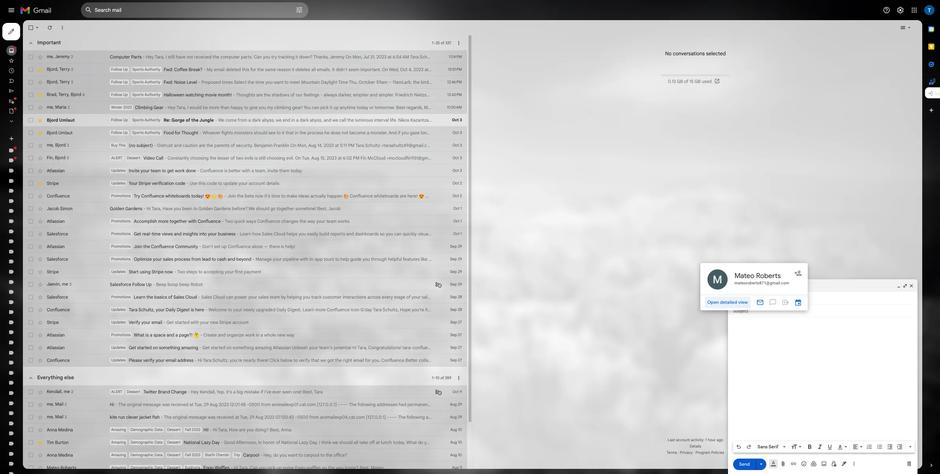 Task type: describe. For each thing, give the bounding box(es) containing it.
14 row from the top
[[28, 269, 584, 284]]

salesforce for optimize
[[58, 320, 85, 327]]

wrote: up h
[[659, 83, 675, 90]]

0 vertical spatial all
[[389, 83, 395, 90]]

hope
[[500, 384, 514, 391]]

learn down salesforce follow up - beep boop beep robot
[[167, 368, 182, 375]]

sports for fwd: noise level
[[165, 100, 180, 106]]

authority for fwd: coffee break? - my email deleted this for the same reason it deletes all emails. it didn't seem important. on wed, oct 4, 2023 at 8:26 am bjord umlaut <sicritbjordd@gmail.com> wrote: seems to me we've
[[181, 84, 201, 90]]

, right the serene
[[75, 352, 76, 359]]

your down the here
[[250, 400, 261, 406]]

(no
[[161, 178, 169, 185]]

0 horizontal spatial from
[[239, 320, 251, 327]]

atlassian for accomplish
[[58, 273, 81, 280]]

h
[[666, 99, 669, 106]]

a right become
[[459, 162, 462, 169]]

atlassian right bubbles link
[[58, 415, 81, 422]]

1 code from the left
[[219, 226, 232, 233]]

monster.
[[463, 162, 485, 169]]

2 golden from the left
[[248, 257, 266, 264]]

0 vertical spatial should
[[318, 162, 334, 169]]

darker,
[[423, 115, 440, 122]]

1 vertical spatial new
[[263, 400, 273, 406]]

0 vertical spatial better
[[286, 210, 301, 217]]

salesforce follow up - beep boop beep robot
[[137, 352, 253, 359]]

verify
[[161, 400, 176, 406]]

jaevin , me 3
[[58, 352, 89, 359]]

fwd: noise level - proposed times select the time you want to meet mountain daylight time thu, october 59am – 11amlark, the bird known to be a compartmental disaster by the fda, h
[[205, 99, 669, 106]]

1 vertical spatial mon,
[[553, 147, 565, 154]]

update
[[279, 226, 297, 233]]

1 1 from the top
[[576, 258, 578, 264]]

constantly
[[210, 194, 237, 201]]

up for food for thought - whoever fights monsters should see to it that in the process he does not become a monster. and if you gaze long enough into an abyss, the abyss will gaze back i
[[154, 163, 160, 169]]

2 vertical spatial new
[[347, 415, 357, 422]]

29 for —
[[573, 305, 578, 311]]

hey right parts
[[183, 68, 192, 75]]

the right select
[[310, 99, 318, 106]]

gear!
[[366, 131, 379, 138]]

to down wait
[[679, 447, 685, 454]]

fwd: for fwd: coffee break? - my email deleted this for the same reason it deletes all emails. it didn't seem important. on wed, oct 4, 2023 at 8:26 am bjord umlaut <sicritbjordd@gmail.com> wrote: seems to me we've
[[205, 83, 216, 90]]

2 sep 27 from the top
[[563, 416, 578, 422]]

is right what
[[182, 415, 186, 422]]

newest
[[551, 241, 569, 248]]

in right end in the top of the page
[[365, 147, 369, 154]]

sep for optimize your sales process from lead to cash and beyond
[[563, 321, 571, 327]]

1 vertical spatial have
[[596, 384, 608, 391]]

1 horizontal spatial maria
[[530, 131, 545, 138]]

promotions for optimize
[[139, 321, 163, 327]]

1 horizontal spatial breeze
[[43, 248, 61, 255]]

0 horizontal spatial by
[[351, 368, 358, 375]]

0 vertical spatial account
[[311, 226, 332, 233]]

0 vertical spatial together
[[346, 257, 368, 264]]

4 sep 29 from the top
[[563, 353, 578, 359]]

important inside button
[[47, 49, 76, 57]]

tara, left have
[[190, 257, 202, 264]]

pick
[[401, 131, 411, 138]]

15 row from the top
[[28, 284, 791, 300]]

main menu image
[[9, 8, 19, 17]]

2 whiteboards from the left
[[468, 241, 499, 248]]

lead
[[253, 320, 263, 327]]

confluence right 🎨 image
[[438, 241, 466, 248]]

lesser
[[272, 194, 287, 201]]

0 horizontal spatial today
[[364, 210, 378, 217]]

wrote: down enough on the top right of page
[[546, 178, 562, 185]]

🎨 image
[[273, 242, 279, 249]]

12:51 pm
[[560, 84, 578, 90]]

, for winter 2023 climbing gear - hey tara, i would be more than happy to give you my climbing gear! you can pick it up anytime today or tomorrow. best regards, maria
[[66, 131, 68, 138]]

email left deleted
[[268, 83, 281, 90]]

1 vertical spatial work
[[307, 415, 319, 422]]

2 daily from the left
[[346, 384, 358, 391]]

sometime!
[[369, 257, 395, 264]]

level
[[233, 99, 247, 106]]

2 for 18th row from the bottom of the important tab panel
[[84, 179, 86, 185]]

sent link
[[25, 110, 37, 117]]

sports authority for halloween watching movie month!
[[165, 115, 201, 121]]

buy this link
[[25, 425, 46, 432]]

time
[[423, 99, 435, 106]]

0 horizontal spatial fin
[[58, 194, 66, 201]]

1 vertical spatial be
[[254, 131, 260, 138]]

authority for halloween watching movie month! - thoughts are the shadows of our feelings - always darker, emptier and simpler. friedrich nietzsche
[[181, 115, 201, 121]]

1 horizontal spatial jeremy
[[412, 68, 431, 75]]

does
[[414, 162, 426, 169]]

simon
[[75, 257, 91, 264]]

bjord down me , bjord 2
[[69, 194, 82, 201]]

0 horizontal spatial maria
[[69, 131, 83, 138]]

1 horizontal spatial i
[[234, 131, 236, 138]]

2 choosing from the left
[[334, 194, 357, 201]]

of right 25
[[551, 51, 556, 57]]

to right lead
[[265, 320, 270, 327]]

atlassian for invite
[[58, 210, 81, 217]]

0 horizontal spatial more
[[198, 273, 211, 280]]

😍 image
[[524, 242, 531, 249]]

2 dark from the left
[[375, 147, 386, 154]]

1 horizontal spatial team's
[[572, 289, 589, 296]]

17 row from the top
[[28, 316, 584, 332]]

me , bjord 2
[[58, 178, 86, 185]]

join for -
[[285, 241, 295, 248]]

umlaut for food for thought - whoever fights monsters should see to it that in the process he does not become a monster. and if you gaze long enough into an abyss, the abyss will gaze back i
[[73, 162, 91, 169]]

blissful for blissful tranquil
[[25, 362, 43, 369]]

tara down become
[[445, 178, 455, 185]]

authority for re: gorge of the jungle - we come from a dark abyss, we end in a dark abyss, and we call the luminous interval life. nikos kazantzakis on mon, sep 11, 2023 at 10:24 am james peterson <ja
[[181, 147, 201, 153]]

sports for re: gorge of the jungle
[[165, 147, 180, 153]]

1 vertical spatial see
[[692, 431, 701, 438]]

upgraded
[[320, 384, 345, 391]]

0 horizontal spatial for
[[219, 162, 226, 169]]

happy
[[288, 131, 304, 138]]

2 power from the left
[[606, 368, 622, 375]]

2 horizontal spatial that
[[701, 447, 712, 454]]

follow up for re: gorge of the jungle - we come from a dark abyss, we end in a dark abyss, and we call the luminous interval life. nikos kazantzakis on mon, sep 11, 2023 at 10:24 am james peterson <ja
[[139, 147, 160, 153]]

than
[[276, 131, 287, 138]]

seems
[[676, 83, 693, 90]]

want
[[748, 384, 761, 391]]

0 vertical spatial new
[[612, 178, 622, 185]]

2023 right 4,
[[517, 83, 530, 90]]

alert inside important tab panel
[[139, 194, 153, 200]]

organize
[[284, 415, 305, 422]]

sports for halloween watching movie month!
[[165, 115, 180, 121]]

1 dark from the left
[[315, 147, 326, 154]]

0 vertical spatial or
[[462, 131, 467, 138]]

gb for 15
[[869, 98, 876, 105]]

your up don't
[[260, 289, 271, 296]]

hair
[[624, 178, 633, 185]]

on right franklin
[[363, 178, 371, 185]]

the up the my
[[330, 115, 338, 122]]

1 daily from the left
[[207, 384, 220, 391]]

2 row from the top
[[28, 79, 724, 95]]

tara right address
[[254, 447, 265, 454]]

2 gardens from the left
[[268, 257, 289, 264]]

tara, right "potential"
[[447, 431, 459, 438]]

2 something from the left
[[291, 431, 317, 438]]

halloween watching movie month! - thoughts are the shadows of our feelings - always darker, emptier and simpler. friedrich nietzsche
[[205, 115, 543, 122]]

aurora for aurora whispers
[[25, 286, 42, 293]]

oct for join the beta now it's time to make ideas actually happen
[[566, 242, 574, 248]]

no conversations selected
[[832, 63, 908, 71]]

the left jungle
[[239, 147, 248, 154]]

1 vertical spatial account
[[291, 400, 311, 406]]

0 vertical spatial up
[[417, 131, 424, 138]]

25
[[545, 51, 550, 57]]

peterson
[[647, 147, 669, 154]]

updates tara schultz, your daily digest is here - welcome to your newly upgraded daily digest. learn more confluence icon g'day tara schultz, hope you're having a great day. there have been 3 updates since wednesday, september 27, 2023. want
[[139, 384, 761, 391]]

2 horizontal spatial abyss,
[[577, 162, 593, 169]]

2 horizontal spatial for
[[457, 447, 464, 454]]

tara down ready
[[616, 447, 627, 454]]

20 row from the top
[[28, 363, 740, 379]]

1 horizontal spatial abyss,
[[387, 147, 403, 154]]

0 vertical spatial am
[[503, 68, 512, 75]]

a down the 12:51 pm on the top right of page
[[570, 99, 573, 106]]

can
[[318, 68, 327, 75]]

your right the verify
[[177, 400, 188, 406]]

team up since
[[650, 368, 663, 375]]

7 promotions from the top
[[139, 416, 163, 422]]

Message Body text field
[[917, 401, 941, 474]]

is up clicks
[[579, 431, 583, 438]]

bliss for bliss lush
[[25, 336, 37, 343]]

1 try from the left
[[167, 241, 175, 248]]

11 row from the top
[[28, 221, 584, 237]]

of right basics
[[210, 368, 216, 375]]

1 for ‌
[[576, 274, 578, 280]]

mccloud
[[460, 194, 482, 201]]

the right call
[[434, 147, 443, 154]]

0 vertical spatial <tarashultz49@gmail.com>
[[545, 68, 613, 75]]

parts.
[[301, 68, 316, 75]]

get
[[209, 210, 217, 217]]

1 vertical spatial not
[[427, 162, 436, 169]]

salesforce for learn
[[58, 368, 85, 375]]

1 horizontal spatial fin
[[451, 194, 458, 201]]

follow for halloween watching movie month! - thoughts are the shadows of our feelings - always darker, emptier and simpler. friedrich nietzsche
[[139, 115, 153, 121]]

interactions
[[429, 368, 458, 375]]

climbing
[[343, 131, 364, 138]]

confluence down go in the bottom left of the page
[[322, 273, 350, 280]]

at left 8:26
[[531, 83, 536, 90]]

1 vertical spatial bubbles
[[25, 412, 46, 419]]

2 amazing from the left
[[319, 431, 340, 438]]

team up upgraded
[[337, 368, 350, 375]]

0 horizontal spatial alert
[[25, 185, 43, 192]]

1 vertical spatial set
[[591, 431, 599, 438]]

search mail image
[[104, 6, 118, 20]]

now for stripe
[[206, 336, 216, 343]]

0 horizontal spatial <tarashultz49@gmail.com>
[[477, 178, 545, 185]]

salesforce for get
[[58, 289, 85, 296]]

sales up upgraded
[[323, 368, 336, 375]]

8 row from the top
[[28, 174, 683, 190]]

1 vertical spatial should
[[320, 257, 337, 264]]

atlassian down - create and organize work in a whole new way ‌ ‌ ‌ ‌ ‌ ‌ ‌ ‌ ‌ ‌ ‌ ‌ ‌ ‌ ‌ ‌ ‌ ‌ ‌ ‌ ‌ ‌ ‌ ‌ ‌ ‌ ‌ ‌ ‌ ‌ ‌ ‌ ‌ ‌ ‌ ‌ ‌ ‌ ‌ ‌ ‌ ‌ ‌ ‌ ‌ ‌ ‌ ‌ ‌ ‌ ‌ ‌ ‌ ‌ ‌ ‌ ‌ ‌ ‌ ‌ ‌ ‌ ‌ ‌ ‌ ‌ ‌ ‌ ‌ ‌ ‌ ‌ ‌ ‌ ‌ ‌ ‌ ‌ ‌
[[341, 431, 364, 438]]

2 27 from the top
[[573, 416, 578, 422]]

2 gaze from the left
[[630, 162, 642, 169]]

, for fwd: noise level - proposed times select the time you want to meet mountain daylight time thu, october 59am – 11amlark, the bird known to be a compartmental disaster by the fda, h
[[72, 99, 73, 106]]

bird
[[526, 99, 536, 106]]

to left update
[[273, 226, 278, 233]]

2 horizontal spatial are
[[500, 241, 508, 248]]

up for halloween watching movie month! - thoughts are the shadows of our feelings - always darker, emptier and simpler. friedrich nietzsche
[[154, 115, 160, 121]]

visualize
[[523, 289, 544, 296]]

6:54
[[491, 68, 502, 75]]

aurora for aurora breeze
[[25, 248, 42, 255]]

and right performance at the bottom
[[624, 289, 634, 296]]

hi right away!
[[610, 447, 615, 454]]

used
[[878, 98, 890, 105]]

schultz, up the verify
[[173, 384, 193, 391]]

25 of
[[545, 51, 557, 57]]

your right optimize
[[191, 320, 202, 327]]

great
[[554, 384, 568, 391]]

aurora bubbles
[[25, 260, 64, 267]]

0 vertical spatial more
[[261, 131, 274, 138]]

beep
[[195, 352, 208, 359]]

oct 3 for everybody,
[[566, 179, 578, 185]]

amazing link
[[25, 197, 49, 204]]

day.
[[569, 384, 579, 391]]

hi right address
[[247, 447, 253, 454]]

same
[[332, 83, 345, 90]]

winter 2023 climbing gear - hey tara, i would be more than happy to give you my climbing gear! you can pick it up anytime today or tomorrow. best regards, maria
[[139, 131, 546, 138]]

month!
[[273, 115, 290, 122]]

1 horizontal spatial you're
[[515, 384, 531, 391]]

1 something from the left
[[199, 431, 225, 438]]

1 verify from the left
[[179, 447, 193, 454]]

0 vertical spatial for
[[313, 83, 320, 90]]

2 verify from the left
[[374, 447, 388, 454]]

advanced search options image
[[367, 4, 382, 20]]

4
[[103, 116, 106, 122]]

updates for your
[[139, 226, 157, 232]]

3 down hello
[[575, 210, 578, 216]]

of right parents
[[289, 178, 294, 185]]

1 horizontal spatial better
[[650, 289, 665, 296]]

2023 right 31, on the top left of the page
[[471, 68, 483, 75]]

1 vertical spatial aug
[[389, 194, 399, 201]]

sep for learn the basics of sales cloud
[[563, 368, 571, 374]]

–
[[486, 99, 490, 106]]

big data link
[[25, 311, 47, 318]]

1 click from the left
[[337, 447, 349, 454]]

sports authority for fwd: coffee break?
[[165, 84, 201, 90]]

0 horizontal spatial started
[[172, 431, 190, 438]]

1 horizontal spatial started
[[219, 400, 237, 406]]

to up franklin
[[346, 162, 351, 169]]

4 29 from the top
[[573, 353, 578, 359]]

learn right decisions.
[[693, 289, 708, 296]]

21 row from the top
[[28, 379, 761, 395]]

inbox section options image
[[570, 50, 578, 58]]

1 gaze from the left
[[513, 162, 525, 169]]

digest
[[221, 384, 237, 391]]

this for for
[[303, 83, 312, 90]]

27,
[[725, 384, 732, 391]]

to down unleash
[[367, 447, 372, 454]]

and right views
[[218, 289, 227, 296]]

1 jacob from the left
[[58, 257, 74, 264]]

tomorrow.
[[469, 131, 494, 138]]

got
[[409, 447, 418, 454]]

information card element
[[876, 329, 941, 388]]

to left 'go!' on the bottom of page
[[635, 431, 640, 438]]

23 row from the top
[[28, 411, 584, 427]]

2 customer from the left
[[716, 368, 740, 375]]

0 horizontal spatial two
[[222, 336, 232, 343]]

evil.
[[358, 194, 368, 201]]

is down lesser
[[281, 210, 285, 217]]

0 horizontal spatial been
[[228, 257, 241, 264]]

google
[[633, 194, 651, 201]]

the left he
[[375, 162, 383, 169]]

1 helping from the left
[[359, 368, 377, 375]]

stripe down review
[[58, 226, 73, 233]]

follow up for halloween watching movie month! - thoughts are the shadows of our feelings - always darker, emptier and simpler. friedrich nietzsche
[[139, 115, 160, 121]]

terry for fwd: coffee break? - my email deleted this for the same reason it deletes all emails. it didn't seem important. on wed, oct 4, 2023 at 8:26 am bjord umlaut <sicritbjordd@gmail.com> wrote: seems to me we've
[[74, 83, 87, 90]]

oct 3 for do
[[566, 195, 578, 200]]

confluence down tranquil
[[58, 384, 87, 391]]

your left the newly
[[292, 384, 303, 391]]

your right update
[[299, 226, 310, 233]]

0 horizontal spatial i
[[207, 68, 209, 75]]

we left got
[[401, 447, 408, 454]]

oct 2 for use this code to update your account details ‌ ‌ ‌ ‌ ‌ ‌ ‌ ‌ ‌ ‌ ‌ ‌ ‌ ‌ ‌ ‌ ‌ ‌ ‌ ‌ ‌ ‌ ‌ ‌ ‌ ‌ ‌ ‌ ‌ ‌ ‌ ‌ ‌ ‌ ‌ ‌ ‌ ‌ ‌ ‌ ‌ ‌ ‌ ‌ ‌ ‌ ‌ ‌ ‌ ‌ ‌ ‌ ‌ ‌ ‌ ‌ ‌ ‌ ‌ ‌ ‌ ‌ ‌ ‌ ‌ ‌ ‌ ‌ ‌ ‌ ‌ ‌ ‌ ‌ ‌ ‌ ‌ ‌
[[566, 226, 578, 232]]

learn right digest.
[[379, 384, 393, 391]]

parts
[[164, 68, 177, 75]]

luminous
[[444, 147, 466, 154]]

atlassian for join
[[58, 305, 81, 312]]

1 horizontal spatial schultz
[[525, 68, 544, 75]]

oct 1 for ‌
[[567, 274, 578, 280]]

27 for ‌
[[573, 400, 578, 406]]

1 today! from the left
[[239, 241, 255, 248]]

0 vertical spatial make
[[358, 241, 372, 248]]

sep 29 for first
[[563, 337, 578, 343]]

friedrich
[[494, 115, 517, 122]]

promotions for learn
[[139, 368, 163, 374]]

2 ideas from the left
[[660, 241, 674, 248]]

oct for learn how sales cloud helps you easily build reports and dashboards so you can quickly visualize your sales team's performance and make better decisions. learn how sales cloud helps you easily
[[567, 289, 575, 295]]

bliss for bliss link
[[25, 324, 37, 331]]

me for bjord
[[58, 178, 66, 185]]

2 how from the left
[[709, 289, 720, 296]]

try
[[339, 68, 346, 75]]

in right came
[[678, 178, 683, 185]]

1 vertical spatial am
[[549, 83, 558, 90]]

0 vertical spatial pm
[[435, 178, 443, 185]]

3 down 11,
[[575, 163, 578, 169]]

8:26
[[538, 83, 548, 90]]

3 inside jaevin , me 3
[[87, 353, 89, 359]]

0 vertical spatial with
[[303, 210, 313, 217]]

updates invite your team to get work done - confluence is better with a team, invite them today ‌ ‌ ‌ ‌ ‌ ‌ ‌ ‌ ‌ ‌ ‌ ‌ ‌ ‌ ‌ ‌ ‌ ‌ ‌ ‌ ‌ ‌ ‌ ‌ ‌ ‌ ‌ ‌ ‌ ‌ ‌ ‌ ‌ ‌ ‌ ‌ ‌ ‌ ‌ ‌ ‌ ‌ ‌ ‌ ‌ ‌ ‌ ‌ ‌ ‌ ‌ ‌ ‌ ‌ ‌ ‌ ‌ ‌ ‌ ‌ ‌ ‌ ‌ ‌ ‌ ‌ ‌ ‌ ‌ ‌ ‌ ‌ ‌ ‌ ‌
[[139, 210, 484, 217]]

october
[[449, 99, 469, 106]]

confluence down lesser
[[250, 210, 279, 217]]

1 vertical spatial with
[[235, 273, 246, 280]]

2 helps from the left
[[752, 289, 765, 296]]

and right create
[[273, 415, 282, 422]]

email right right
[[442, 447, 455, 454]]

winter
[[139, 131, 153, 137]]

blissful serene link
[[25, 349, 62, 356]]

bubbles link
[[25, 412, 46, 419]]

0 horizontal spatial breeze
[[25, 400, 43, 406]]

1 promotions from the top
[[139, 242, 163, 248]]

0 vertical spatial the
[[663, 68, 672, 75]]

2 easily from the left
[[777, 289, 791, 296]]

verification
[[190, 226, 218, 233]]

1 vertical spatial important
[[25, 98, 50, 105]]

bjord umlaut for re: gorge of the jungle
[[58, 147, 93, 154]]

sep 27 for ready
[[563, 432, 578, 438]]

0 horizontal spatial together
[[212, 273, 234, 280]]

blissful for blissful serene
[[25, 349, 43, 356]]

25 row from the top
[[28, 442, 720, 458]]

0 vertical spatial still
[[210, 68, 219, 75]]

collaboration
[[524, 447, 557, 454]]

alone
[[315, 305, 329, 312]]

oct for we come from a dark abyss, we end in a dark abyss, and we call the luminous interval life. nikos kazantzakis on mon, sep 11, 2023 at 10:24 am james peterson <ja
[[565, 147, 574, 153]]

1 oct 1 from the top
[[567, 258, 578, 264]]

oct for distrust and caution are the parents of security. benjamin franklin on mon, aug 14, 2023 at 5:11 pm tara schultz <tarashultz49@gmail.com> wrote: hey everybody, my new hair extensions came in
[[566, 179, 574, 185]]

1 vertical spatial pm
[[442, 194, 450, 201]]

confluence down verification
[[177, 241, 205, 248]]

your right visualize
[[545, 289, 556, 296]]

team,
[[319, 210, 333, 217]]

a left whole
[[326, 415, 329, 422]]

0 horizontal spatial process
[[218, 320, 238, 327]]

sales up having
[[528, 368, 540, 375]]

proposed
[[252, 99, 276, 106]]

1 horizontal spatial from
[[297, 147, 309, 154]]

3 whiteboards from the left
[[743, 241, 775, 248]]

to left give
[[305, 131, 311, 138]]

at left 6:54
[[485, 68, 490, 75]]

at left 5:11
[[419, 178, 424, 185]]

1 horizontal spatial process
[[384, 162, 404, 169]]

0 horizontal spatial have
[[220, 68, 232, 75]]

at left 10:24 on the top right of page
[[599, 147, 604, 154]]

your right stage
[[515, 368, 526, 375]]

salesforce down the start at the bottom left of the page
[[137, 352, 164, 359]]

what is a space and a page?!
[[167, 415, 242, 422]]

unleash
[[365, 431, 385, 438]]

terry for fwd: noise level - proposed times select the time you want to meet mountain daylight time thu, october 59am – 11amlark, the bird known to be a compartmental disaster by the fda, h
[[74, 99, 87, 106]]

0 vertical spatial aug
[[386, 178, 396, 185]]

on up enough on the top right of page
[[544, 147, 552, 154]]

2 try from the left
[[704, 241, 712, 248]]

updates please verify your email address - hi tara schultz, you're nearly there! click below to verify that we got the right email for you. confluence better collaboration is a few clicks away! hi tara schultz, click below to verify that we
[[139, 447, 720, 454]]

schultz, down create
[[266, 447, 286, 454]]

blossom
[[25, 374, 47, 381]]

food for thought - whoever fights monsters should see to it that in the process he does not become a monster. and if you gaze long enough into an abyss, the abyss will gaze back i
[[205, 162, 658, 169]]

insights
[[228, 289, 248, 296]]

18 row from the top
[[28, 332, 584, 348]]

bradley
[[25, 387, 44, 394]]

main content containing important
[[28, 25, 941, 474]]

10 row from the top
[[28, 205, 584, 221]]

1 ideas from the left
[[373, 241, 387, 248]]

yt link
[[25, 223, 32, 229]]

sep 29 for —
[[563, 305, 578, 311]]

wrote: left hello
[[558, 194, 573, 201]]

is right evils
[[318, 194, 322, 201]]

0 vertical spatial are
[[321, 115, 329, 122]]

re:
[[205, 147, 213, 154]]

confluence left icon
[[409, 384, 437, 391]]

0 horizontal spatial we
[[273, 147, 281, 154]]

1 vertical spatial still
[[324, 194, 332, 201]]

1 customer from the left
[[404, 368, 427, 375]]

, down important button
[[66, 67, 68, 74]]

2023 inside winter 2023 climbing gear - hey tara, i would be more than happy to give you my climbing gear! you can pick it up anytime today or tomorrow. best regards, maria
[[154, 131, 165, 137]]

2 vertical spatial way
[[358, 415, 368, 422]]

and left turn
[[638, 241, 647, 248]]

sports authority for food for thought
[[165, 163, 201, 169]]

7 row from the top
[[28, 158, 658, 174]]

to right seems
[[694, 83, 699, 90]]

please
[[161, 447, 178, 454]]

1 vertical spatial time
[[339, 241, 351, 248]]

3 left updates on the right of the page
[[624, 384, 627, 391]]

2 vertical spatial am
[[620, 147, 628, 154]]

updates for tara
[[139, 384, 157, 390]]

tara, right parts
[[194, 68, 206, 75]]

29 for -
[[573, 321, 578, 327]]

0 horizontal spatial team's
[[399, 431, 416, 438]]

select
[[293, 99, 308, 106]]

bjord up 12:46 pm
[[559, 83, 572, 90]]

first
[[294, 336, 304, 343]]

navigation containing inbox
[[0, 25, 95, 474]]

0 horizontal spatial schultz
[[457, 178, 475, 185]]

1 horizontal spatial my
[[603, 178, 611, 185]]

2 click from the left
[[649, 447, 662, 454]]

process.
[[542, 368, 563, 375]]

sales down views
[[204, 320, 217, 327]]

sports for fwd: coffee break?
[[165, 84, 180, 90]]

0.13 gb
[[835, 98, 854, 105]]

bjord up "brad"
[[58, 99, 72, 106]]

your right please
[[195, 447, 206, 454]]

aurora for aurora "link"
[[25, 235, 42, 242]]



Task type: vqa. For each thing, say whether or not it's contained in the screenshot.
12th row from the bottom
yes



Task type: locate. For each thing, give the bounding box(es) containing it.
1 horizontal spatial gaze
[[630, 162, 642, 169]]

follow link to manage storage image
[[893, 98, 901, 106]]

1 easily from the left
[[384, 289, 398, 296]]

1 below from the left
[[351, 447, 366, 454]]

sep 27 for ‌
[[563, 400, 578, 406]]

updates inside the updates verify your email - get started with your new stripe account ‌ ‌ ‌ ‌ ‌ ‌ ‌ ‌ ‌ ‌ ‌ ‌ ‌ ‌ ‌ ‌ ‌ ‌ ‌ ‌ ‌ ‌ ‌ ‌ ‌ ‌ ‌ ‌ ‌ ‌ ‌ ‌ ‌ ‌ ‌ ‌ ‌ ‌ ‌ ‌ ‌ ‌ ‌ ‌ ‌ ‌ ‌ ‌ ‌ ‌ ‌ ‌ ‌ ‌ ‌ ‌ ‌ ‌ ‌ ‌ ‌ ‌ ‌ ‌ ‌ ‌ ‌ ‌ ‌ ‌ ‌ ‌ ‌ ‌ ‌ ‌ ‌ ‌ ‌ ‌
[[139, 400, 157, 406]]

3 row from the top
[[28, 95, 669, 111]]

2 on from the left
[[283, 431, 290, 438]]

3 oct 1 from the top
[[567, 289, 578, 295]]

way down sometime!
[[384, 273, 394, 280]]

to inside navigation
[[59, 210, 64, 217]]

fin
[[58, 194, 66, 201], [451, 194, 458, 201]]

oct 3 for ‌
[[566, 210, 578, 216]]

updates inside the updates invite your team to get work done - confluence is better with a team, invite them today ‌ ‌ ‌ ‌ ‌ ‌ ‌ ‌ ‌ ‌ ‌ ‌ ‌ ‌ ‌ ‌ ‌ ‌ ‌ ‌ ‌ ‌ ‌ ‌ ‌ ‌ ‌ ‌ ‌ ‌ ‌ ‌ ‌ ‌ ‌ ‌ ‌ ‌ ‌ ‌ ‌ ‌ ‌ ‌ ‌ ‌ ‌ ‌ ‌ ‌ ‌ ‌ ‌ ‌ ‌ ‌ ‌ ‌ ‌ ‌ ‌ ‌ ‌ ‌ ‌ ‌ ‌ ‌ ‌ ‌ ‌ ‌ ‌ ‌ ‌
[[139, 210, 157, 216]]

0 vertical spatial now
[[319, 241, 329, 248]]

two left steps at the left of page
[[222, 336, 232, 343]]

amazing down page?!
[[227, 431, 248, 438]]

1 for performance
[[576, 289, 578, 295]]

sep for get started on something amazing
[[563, 432, 572, 438]]

this for code
[[248, 226, 257, 233]]

0 horizontal spatial the
[[540, 241, 549, 248]]

get down create
[[253, 431, 262, 438]]

hey left 'jeremy,'
[[631, 68, 641, 75]]

dialog
[[911, 349, 941, 474]]

3 1 from the top
[[576, 289, 578, 295]]

business
[[273, 289, 295, 296]]

1 horizontal spatial make
[[635, 289, 649, 296]]

1 how from the left
[[316, 289, 326, 296]]

promotions for get
[[139, 289, 163, 295]]

2 for 25th row from the bottom of the important tab panel
[[89, 68, 91, 74]]

2 oct 2 from the top
[[566, 242, 578, 248]]

27 for collaboration
[[573, 447, 578, 453]]

oct 2 for join the beta now it's time to make ideas actually happen
[[566, 242, 578, 248]]

sports authority for re: gorge of the jungle
[[165, 147, 201, 153]]

buy for buy this
[[25, 425, 35, 432]]

a left great
[[550, 384, 553, 391]]

check
[[25, 463, 41, 470]]

the
[[266, 68, 274, 75], [322, 83, 330, 90], [310, 99, 318, 106], [517, 99, 525, 106], [643, 99, 651, 106], [330, 115, 338, 122], [239, 147, 248, 154], [434, 147, 443, 154], [375, 162, 383, 169], [595, 162, 603, 169], [258, 178, 267, 185], [262, 194, 271, 201], [296, 241, 305, 248], [375, 273, 383, 280], [179, 305, 188, 312], [183, 368, 192, 375], [419, 447, 428, 454]]

1 bjord , terry 2 from the top
[[58, 83, 91, 90]]

serene
[[44, 349, 62, 356]]

2 code from the left
[[259, 226, 271, 233]]

process left he
[[384, 162, 404, 169]]

updates inside updates get started on something amazing - get started on something amazing atlassian unleash your team's potential hi tara, congratulations! tara-confluence.atlassian.net is all set up and ready to go! we can't wait to see what you can
[[139, 432, 157, 437]]

something down 'what is a space and a page?!'
[[199, 431, 225, 438]]

13 row from the top
[[28, 253, 584, 269]]

the left parents
[[258, 178, 267, 185]]

brad , terry , bjord 4
[[58, 115, 106, 122]]

email left address
[[207, 447, 220, 454]]

oct 3 for mon,
[[565, 147, 578, 153]]

0 horizontal spatial better
[[286, 210, 301, 217]]

steps
[[233, 336, 247, 343]]

0 vertical spatial time
[[320, 99, 331, 106]]

1 vertical spatial been
[[610, 384, 623, 391]]

no
[[832, 63, 840, 71]]

2023 right winter
[[154, 131, 165, 137]]

how
[[316, 289, 326, 296], [709, 289, 720, 296]]

0 vertical spatial set
[[268, 305, 276, 312]]

up for re: gorge of the jungle - we come from a dark abyss, we end in a dark abyss, and we call the luminous interval life. nikos kazantzakis on mon, sep 11, 2023 at 10:24 am james peterson <ja
[[154, 147, 160, 153]]

promotions inside promotions learn the basics of sales cloud - sales cloud can power your sales team by helping you track customer interactions across every stage of your sales process. sales cloud can power your sales team by helping you track customer
[[139, 368, 163, 374]]

me up fin , bjord 3
[[58, 178, 66, 185]]

0 vertical spatial into
[[559, 162, 568, 169]]

team down call
[[188, 210, 201, 217]]

<tarashultz49@gmail.com> down inbox section options icon
[[545, 68, 613, 75]]

join for promotions
[[167, 305, 178, 312]]

0 horizontal spatial into
[[249, 289, 259, 296]]

this for buy this
[[36, 425, 46, 432]]

to down use
[[242, 257, 247, 264]]

up for fwd: noise level - proposed times select the time you want to meet mountain daylight time thu, october 59am – 11amlark, the bird known to be a compartmental disaster by the fda, h
[[154, 100, 160, 106]]

me for jeremy
[[58, 67, 66, 74]]

thu,
[[436, 99, 447, 106]]

important.
[[451, 83, 477, 90]]

confluence right action.
[[713, 241, 742, 248]]

2 horizontal spatial am
[[620, 147, 628, 154]]

into right the insights
[[249, 289, 259, 296]]

sports for food for thought
[[165, 163, 180, 169]]

promotions inside promotions accomplish more together with confluence - two quick ways confluence changes the way your team works ‌ ‌ ‌ ‌ ‌ ‌ ‌ ‌ ‌ ‌ ‌ ‌ ‌ ‌ ‌ ‌ ‌ ‌ ‌ ‌ ‌ ‌ ‌ ‌ ‌ ‌ ‌ ‌ ‌ ‌ ‌ ‌ ‌ ‌ ‌ ‌ ‌ ‌ ‌ ‌ ‌ ‌ ‌ ‌ ‌ ‌ ‌ ‌ ‌ ‌ ‌ ‌ ‌ ‌ ‌ ‌ ‌ ‌ ‌ ‌ ‌ ‌ ‌ ‌ ‌ ‌ ‌ ‌ ‌ ‌ ‌ ‌
[[139, 273, 163, 279]]

bliss link
[[25, 324, 37, 331]]

updates inside updates start using stripe now - two steps to accepting your first payment ‌ ‌ ‌ ‌ ‌ ‌ ‌ ‌ ‌ ‌ ‌ ‌ ‌ ‌ ‌ ‌ ‌ ‌ ‌ ‌ ‌ ‌ ‌ ‌ ‌ ‌ ‌ ‌ ‌ ‌ ‌ ‌ ‌ ‌ ‌ ‌ ‌ ‌ ‌ ‌ ‌ ‌ ‌ ‌ ‌ ‌ ‌ ‌ ‌ ‌ ‌ ‌ ‌ ‌ ‌ ‌ ‌ ‌ ‌ ‌ ‌ ‌ ‌ ‌ ‌ ‌ ‌ ‌ ‌ ‌ ‌ ‌ ‌ ‌ ‌ ‌ ‌ ‌ ‌ ‌
[[139, 337, 157, 343]]

3 sep 27 from the top
[[563, 432, 578, 438]]

oct 1
[[567, 258, 578, 264], [567, 274, 578, 280], [567, 289, 578, 295]]

important tab panel
[[28, 44, 792, 458]]

27 for ready
[[573, 432, 578, 438]]

account
[[311, 226, 332, 233], [291, 400, 311, 406]]

aug left the 15,
[[389, 194, 399, 201]]

1 horizontal spatial new
[[347, 415, 357, 422]]

2 28 from the top
[[573, 384, 578, 390]]

up for fwd: coffee break? - my email deleted this for the same reason it deletes all emails. it didn't seem important. on wed, oct 4, 2023 at 8:26 am bjord umlaut <sicritbjordd@gmail.com> wrote: seems to me we've
[[154, 84, 160, 90]]

1 vertical spatial or
[[669, 194, 674, 201]]

times
[[278, 99, 291, 106]]

1 fwd: from the top
[[205, 83, 216, 90]]

the left fda,
[[643, 99, 651, 106]]

inbox section options image
[[570, 469, 578, 474]]

computer
[[276, 68, 300, 75]]

0 horizontal spatial abyss,
[[328, 147, 344, 154]]

3 follow up from the top
[[139, 115, 160, 121]]

sep for verify your email
[[563, 400, 572, 406]]

0 horizontal spatial you're
[[287, 447, 303, 454]]

5 sports authority from the top
[[165, 163, 201, 169]]

1 vertical spatial the
[[540, 241, 549, 248]]

sep 27 down day.
[[563, 400, 578, 406]]

come
[[282, 147, 296, 154]]

a left page?!
[[219, 415, 222, 422]]

updates for get
[[139, 432, 157, 437]]

0 horizontal spatial mon,
[[372, 178, 384, 185]]

now for beta
[[319, 241, 329, 248]]

1 horizontal spatial daily
[[346, 384, 358, 391]]

bjord up me , bjord 2
[[58, 162, 72, 169]]

whiteboards
[[207, 241, 238, 248], [468, 241, 499, 248], [743, 241, 775, 248]]

tranquil
[[44, 362, 64, 369]]

🤔 image
[[242, 416, 249, 423]]

gb for 0.13
[[847, 98, 854, 105]]

5 updates from the top
[[139, 400, 157, 406]]

3 sports authority from the top
[[165, 115, 201, 121]]

, for buy this (no subject) - distrust and caution are the parents of security. benjamin franklin on mon, aug 14, 2023 at 5:11 pm tara schultz <tarashultz49@gmail.com> wrote: hey everybody, my new hair extensions came in
[[66, 178, 68, 185]]

0 horizontal spatial customer
[[404, 368, 427, 375]]

0 horizontal spatial helps
[[358, 289, 372, 296]]

thought
[[227, 162, 248, 169]]

jacob right best,
[[411, 257, 426, 264]]

😍 image
[[256, 242, 263, 249]]

we left end in the top of the page
[[345, 147, 352, 154]]

1 horizontal spatial verify
[[374, 447, 388, 454]]

2 horizontal spatial whiteboards
[[743, 241, 775, 248]]

follow up for fwd: noise level - proposed times select the time you want to meet mountain daylight time thu, october 59am – 11amlark, the bird known to be a compartmental disaster by the fda, h
[[139, 100, 160, 106]]

None checkbox
[[35, 67, 43, 75], [35, 83, 43, 91], [35, 115, 43, 122], [35, 130, 43, 138], [35, 162, 43, 170], [35, 178, 43, 186], [35, 209, 43, 217], [35, 225, 43, 233], [35, 241, 43, 249], [35, 273, 43, 280], [35, 288, 43, 296], [35, 304, 43, 312], [35, 320, 43, 328], [35, 383, 43, 391], [35, 399, 43, 407], [35, 67, 43, 75], [35, 83, 43, 91], [35, 115, 43, 122], [35, 130, 43, 138], [35, 162, 43, 170], [35, 178, 43, 186], [35, 209, 43, 217], [35, 225, 43, 233], [35, 241, 43, 249], [35, 273, 43, 280], [35, 288, 43, 296], [35, 304, 43, 312], [35, 320, 43, 328], [35, 383, 43, 391], [35, 399, 43, 407]]

2 sports authority from the top
[[165, 100, 201, 106]]

me for maria
[[58, 131, 66, 138]]

go!
[[641, 431, 649, 438]]

1 bliss from the top
[[25, 324, 37, 331]]

gmail image
[[25, 5, 68, 21]]

1 vertical spatial are
[[249, 178, 257, 185]]

of left two
[[289, 194, 294, 201]]

fwd: for fwd: noise level - proposed times select the time you want to meet mountain daylight time thu, october 59am – 11amlark, the bird known to be a compartmental disaster by the fda, h
[[205, 99, 216, 106]]

, for video call - constantly choosing the lesser of two evils is still choosing evil. on tue, aug 15, 2023 at 6:02 pm fin mccloud <mccloudfin931@gmail.com> wrote: hello all, do you prefer google meets or zoom?
[[66, 194, 67, 201]]

16 row from the top
[[28, 300, 584, 316]]

basics
[[193, 368, 209, 375]]

1 vertical spatial join
[[167, 305, 178, 312]]

1 horizontal spatial for
[[313, 83, 320, 90]]

be
[[562, 99, 568, 106], [254, 131, 260, 138]]

1 row from the top
[[28, 63, 672, 79]]

go
[[338, 257, 345, 264]]

hey down an
[[563, 178, 573, 185]]

1 vertical spatial make
[[635, 289, 649, 296]]

atlassian up 'mirage'
[[58, 431, 81, 438]]

row
[[28, 63, 672, 79], [28, 79, 724, 95], [28, 95, 669, 111], [28, 111, 584, 126], [28, 126, 584, 142], [28, 142, 678, 158], [28, 158, 658, 174], [28, 174, 683, 190], [28, 190, 693, 205], [28, 205, 584, 221], [28, 221, 584, 237], [28, 237, 792, 253], [28, 253, 584, 269], [28, 269, 584, 284], [28, 284, 791, 300], [28, 300, 584, 316], [28, 316, 584, 332], [28, 332, 584, 348], [28, 348, 584, 363], [28, 363, 740, 379], [28, 379, 761, 395], [28, 395, 584, 411], [28, 411, 584, 427], [28, 427, 735, 442], [28, 442, 720, 458]]

4 row from the top
[[28, 111, 584, 126]]

dark
[[315, 147, 326, 154], [375, 147, 386, 154]]

bradley link
[[25, 387, 44, 394]]

1 aurora from the top
[[25, 235, 42, 242]]

4 authority from the top
[[181, 147, 201, 153]]

6 promotions from the top
[[139, 368, 163, 374]]

None checkbox
[[35, 31, 43, 39], [35, 99, 43, 107], [35, 146, 43, 154], [35, 194, 43, 201], [35, 257, 43, 265], [35, 336, 43, 344], [35, 352, 43, 360], [35, 367, 43, 375], [35, 415, 43, 423], [35, 431, 43, 439], [35, 446, 43, 454], [35, 31, 43, 39], [35, 99, 43, 107], [35, 146, 43, 154], [35, 194, 43, 201], [35, 257, 43, 265], [35, 336, 43, 344], [35, 352, 43, 360], [35, 367, 43, 375], [35, 415, 43, 423], [35, 431, 43, 439], [35, 446, 43, 454]]

1 vertical spatial breeze
[[25, 400, 43, 406]]

and up he
[[405, 147, 414, 154]]

two
[[281, 273, 291, 280], [222, 336, 232, 343]]

1 horizontal spatial by
[[636, 99, 642, 106]]

—
[[330, 305, 335, 312]]

life.
[[488, 147, 497, 154]]

0 vertical spatial have
[[220, 68, 232, 75]]

1 horizontal spatial jacob
[[411, 257, 426, 264]]

started down what
[[172, 431, 190, 438]]

2 blissful from the top
[[25, 362, 43, 369]]

2 vertical spatial with
[[238, 400, 249, 406]]

stripe
[[58, 226, 73, 233], [173, 226, 188, 233], [58, 336, 73, 343], [189, 336, 204, 343], [58, 400, 73, 406], [274, 400, 289, 406]]

14,
[[397, 178, 404, 185]]

1:04 pm
[[561, 68, 578, 74]]

1 horizontal spatial set
[[591, 431, 599, 438]]

oct 1 for performance
[[567, 289, 578, 295]]

and right reports
[[433, 289, 443, 296]]

2
[[89, 68, 91, 74], [89, 84, 91, 90], [89, 100, 91, 106], [85, 132, 87, 138], [84, 179, 86, 185], [575, 226, 578, 232], [575, 242, 578, 248]]

1 golden from the left
[[137, 257, 156, 264]]

5 follow up from the top
[[139, 163, 160, 169]]

a left space
[[187, 415, 190, 422]]

2 vertical spatial time
[[190, 289, 201, 296]]

1 on from the left
[[191, 431, 197, 438]]

promotions inside 'promotions optimize your sales process from lead to cash and beyond -'
[[139, 321, 163, 327]]

0 vertical spatial see
[[336, 162, 345, 169]]

2 horizontal spatial up
[[600, 431, 607, 438]]

2 fwd: from the top
[[205, 99, 216, 106]]

1 29 from the top
[[573, 305, 578, 311]]

sep for start using stripe now
[[563, 337, 571, 343]]

breeze
[[43, 248, 61, 255], [25, 400, 43, 406]]

1 gardens from the left
[[157, 257, 178, 264]]

more
[[261, 131, 274, 138], [198, 273, 211, 280], [395, 384, 407, 391]]

aurora for aurora solace
[[25, 273, 42, 280]]

jaevin
[[58, 352, 75, 359]]

process down community
[[218, 320, 238, 327]]

3 inside fin , bjord 3
[[83, 195, 86, 201]]

0 horizontal spatial are
[[249, 178, 257, 185]]

0 horizontal spatial not
[[233, 68, 242, 75]]

1 28 from the top
[[573, 368, 578, 374]]

beep
[[224, 352, 237, 359]]

alert link
[[25, 185, 43, 192]]

1 horizontal spatial we
[[311, 257, 319, 264]]

🎨 image
[[430, 242, 436, 249]]

clicks
[[578, 447, 592, 454]]

sep for what is a space and a page?!
[[563, 416, 572, 422]]

bjord , terry 2 for fwd: coffee break?
[[58, 83, 91, 90]]

together down have
[[212, 273, 234, 280]]

2 sep 28 from the top
[[563, 384, 578, 390]]

1 power from the left
[[293, 368, 309, 375]]

0 vertical spatial bjord umlaut
[[58, 147, 93, 154]]

4 promotions from the top
[[139, 305, 163, 311]]

2 inside me , jeremy 2
[[89, 68, 91, 74]]

blissful tranquil
[[25, 362, 64, 369]]

end
[[354, 147, 363, 154]]

email
[[268, 83, 281, 90], [190, 400, 203, 406], [207, 447, 220, 454], [442, 447, 455, 454]]

1 horizontal spatial choosing
[[334, 194, 357, 201]]

caution
[[229, 178, 247, 185]]

sep
[[567, 147, 576, 154], [563, 305, 571, 311], [563, 321, 571, 327], [563, 337, 571, 343], [563, 353, 571, 359], [563, 368, 571, 374], [563, 384, 571, 390], [563, 400, 572, 406], [563, 416, 572, 422], [563, 432, 572, 438], [563, 447, 572, 453]]

2 vertical spatial mon,
[[372, 178, 384, 185]]

promotions for accomplish
[[139, 273, 163, 279]]

all,
[[589, 194, 596, 201]]

1 helps from the left
[[358, 289, 372, 296]]

your
[[161, 226, 172, 233]]

should
[[318, 162, 334, 169], [320, 257, 337, 264]]

1 track from the left
[[389, 368, 402, 375]]

None search field
[[101, 3, 386, 22]]

drafts
[[25, 136, 42, 143]]

promotions inside promotions join the confluence community - don't set up confluence alone — there is help! ‌ ‌ ‌ ‌ ‌ ‌ ‌ ‌ ‌ ‌ ‌ ‌ ‌ ‌ ‌ ‌ ‌ ‌ ‌ ‌ ‌ ‌ ‌ ‌ ‌ ‌ ‌ ‌ ‌ ‌ ‌ ‌ ‌ ‌ ‌ ‌ ‌ ‌ ‌ ‌ ‌ ‌ ‌ ‌ ‌ ‌ ‌ ‌ ‌ ‌ ‌ ‌ ‌ ‌ ‌ ‌ ‌ ‌ ‌ ‌ ‌ ‌ ‌ ‌ ‌ ‌ ‌ ‌ ‌ ‌ ‌ ‌ ‌ ‌ ‌
[[139, 305, 163, 311]]

oct for constantly choosing the lesser of two evils is still choosing evil. on tue, aug 15, 2023 at 6:02 pm fin mccloud <mccloudfin931@gmail.com> wrote: hello all, do you prefer google meets or zoom?
[[566, 195, 574, 200]]

row containing brad
[[28, 111, 584, 126]]

0 horizontal spatial set
[[268, 305, 276, 312]]

he
[[406, 162, 412, 169]]

4 sports from the top
[[165, 147, 180, 153]]

1 horizontal spatial be
[[562, 99, 568, 106]]

0 vertical spatial we
[[273, 147, 281, 154]]

click
[[337, 447, 349, 454], [649, 447, 662, 454]]

should left go in the bottom left of the page
[[320, 257, 337, 264]]

1 choosing from the left
[[238, 194, 261, 201]]

join
[[285, 241, 295, 248], [167, 305, 178, 312]]

more image
[[74, 31, 82, 39]]

2 track from the left
[[702, 368, 715, 375]]

terry right "brad"
[[73, 115, 86, 122]]

0 vertical spatial be
[[562, 99, 568, 106]]

2 promotions from the top
[[139, 273, 163, 279]]

up up away!
[[600, 431, 607, 438]]

attachments to review link
[[25, 210, 83, 217]]

buy for buy this (no subject) - distrust and caution are the parents of security. benjamin franklin on mon, aug 14, 2023 at 5:11 pm tara schultz <tarashultz49@gmail.com> wrote: hey everybody, my new hair extensions came in
[[139, 179, 147, 185]]

atlassian down fin , bjord 3
[[58, 210, 81, 217]]

terry for halloween watching movie month! - thoughts are the shadows of our feelings - always darker, emptier and simpler. friedrich nietzsche
[[73, 115, 86, 122]]

oct for confluence is better with a team, invite them today ‌ ‌ ‌ ‌ ‌ ‌ ‌ ‌ ‌ ‌ ‌ ‌ ‌ ‌ ‌ ‌ ‌ ‌ ‌ ‌ ‌ ‌ ‌ ‌ ‌ ‌ ‌ ‌ ‌ ‌ ‌ ‌ ‌ ‌ ‌ ‌ ‌ ‌ ‌ ‌ ‌ ‌ ‌ ‌ ‌ ‌ ‌ ‌ ‌ ‌ ‌ ‌ ‌ ‌ ‌ ‌ ‌ ‌ ‌ ‌ ‌ ‌ ‌ ‌ ‌ ‌ ‌ ‌ ‌ ‌ ‌ ‌ ‌ ‌ ‌
[[566, 210, 574, 216]]

1 horizontal spatial mon,
[[441, 68, 453, 75]]

here
[[244, 384, 255, 391]]

1 horizontal spatial that
[[389, 447, 399, 454]]

bjord umlaut for food for thought
[[58, 162, 91, 169]]

main content
[[28, 25, 941, 474]]

🌟 image
[[532, 242, 539, 249]]

2 horizontal spatial new
[[612, 178, 622, 185]]

1 whiteboards from the left
[[207, 241, 238, 248]]

cloud
[[342, 289, 357, 296], [736, 289, 750, 296], [232, 368, 246, 375], [267, 368, 281, 375], [579, 368, 594, 375]]

1 horizontal spatial see
[[692, 431, 701, 438]]

4 aurora from the top
[[25, 273, 42, 280]]

having
[[532, 384, 549, 391]]

a
[[570, 99, 573, 106], [311, 147, 314, 154], [370, 147, 373, 154], [459, 162, 462, 169], [315, 210, 318, 217], [550, 384, 553, 391], [187, 415, 190, 422], [219, 415, 222, 422], [326, 415, 329, 422], [564, 447, 567, 454]]

4 sports authority from the top
[[165, 147, 201, 153]]

2 for 5th row from the top of the important tab panel
[[85, 132, 87, 138]]

in down gear! on the left top
[[369, 162, 373, 169]]

navigation
[[0, 25, 95, 474]]

changes
[[352, 273, 373, 280]]

amazing
[[25, 197, 49, 204]]

stripe right 'your'
[[173, 226, 188, 233]]

0 vertical spatial this
[[148, 179, 157, 185]]

Search mail text field
[[119, 9, 348, 17]]

sep 27 for collaboration
[[563, 447, 578, 453]]

0 vertical spatial oct 2
[[566, 226, 578, 232]]

5 row from the top
[[28, 126, 584, 142]]

1 sep 28 from the top
[[563, 368, 578, 374]]

an
[[570, 162, 576, 169]]

2 inside me , maria 2
[[85, 132, 87, 138]]

simpler.
[[474, 115, 493, 122]]

row containing fin
[[28, 190, 693, 205]]

terry up brad , terry , bjord 4
[[74, 99, 87, 106]]

0 vertical spatial important
[[47, 49, 76, 57]]

follow up for fwd: coffee break? - my email deleted this for the same reason it deletes all emails. it didn't seem important. on wed, oct 4, 2023 at 8:26 am bjord umlaut <sicritbjordd@gmail.com> wrote: seems to me we've
[[139, 84, 160, 90]]

updates for start
[[139, 337, 157, 343]]

sales up updates on the right of the page
[[636, 368, 649, 375]]

me
[[58, 67, 66, 74], [701, 83, 709, 90], [58, 131, 66, 138], [58, 178, 66, 185], [77, 352, 85, 359]]

0 vertical spatial umlaut
[[573, 83, 591, 90]]

2 horizontal spatial by
[[664, 368, 670, 375]]

buy inside buy this (no subject) - distrust and caution are the parents of security. benjamin franklin on mon, aug 14, 2023 at 5:11 pm tara schultz <tarashultz49@gmail.com> wrote: hey everybody, my new hair extensions came in
[[139, 179, 147, 185]]

2 inside me , bjord 2
[[84, 179, 86, 185]]

seem
[[436, 83, 449, 90]]

jeremy down important button
[[69, 67, 87, 74]]

tara up the verify
[[161, 384, 172, 391]]

follow for re: gorge of the jungle - we come from a dark abyss, we end in a dark abyss, and we call the luminous interval life. nikos kazantzakis on mon, sep 11, 2023 at 10:24 am james peterson <ja
[[139, 147, 153, 153]]

emptier
[[442, 115, 461, 122]]

updates for invite
[[139, 210, 157, 216]]

it
[[370, 68, 373, 75], [365, 83, 368, 90], [412, 131, 416, 138], [353, 162, 356, 169]]

way
[[570, 241, 580, 248], [384, 273, 394, 280], [358, 415, 368, 422]]

movie
[[256, 115, 271, 122]]

mon, up enough on the top right of page
[[553, 147, 565, 154]]

1 bjord umlaut from the top
[[58, 147, 93, 154]]

3 promotions from the top
[[139, 289, 163, 295]]

22 row from the top
[[28, 395, 584, 411]]

terry down me , jeremy 2
[[74, 83, 87, 90]]

2 helping from the left
[[672, 368, 690, 375]]

for left you.
[[457, 447, 464, 454]]

0 horizontal spatial still
[[210, 68, 219, 75]]

maria down brad , terry , bjord 4
[[69, 131, 83, 138]]

disaster
[[614, 99, 634, 106]]

, up brad , terry , bjord 4
[[72, 99, 73, 106]]

choosing up invite
[[334, 194, 357, 201]]

3 aurora from the top
[[25, 260, 42, 267]]

set up away!
[[591, 431, 599, 438]]

join right 🎨 icon
[[285, 241, 295, 248]]

tara-
[[503, 431, 516, 438]]

aurora breeze
[[25, 248, 61, 255]]

1 vertical spatial we
[[311, 257, 319, 264]]

updates inside the updates tara schultz, your daily digest is here - welcome to your newly upgraded daily digest. learn more confluence icon g'day tara schultz, hope you're having a great day. there have been 3 updates since wednesday, september 27, 2023. want
[[139, 384, 157, 390]]

am right 6:54
[[503, 68, 512, 75]]

the left beta
[[296, 241, 305, 248]]

1 horizontal spatial now
[[319, 241, 329, 248]]

6 updates from the top
[[139, 432, 157, 437]]

3 verify from the left
[[686, 447, 700, 454]]

2 vertical spatial umlaut
[[73, 162, 91, 169]]

schultz, down every
[[479, 384, 499, 391]]

lush
[[38, 336, 50, 343]]

promotions get real-time views and insights into your business - learn how sales cloud helps you easily build reports and dashboards so you can quickly visualize your sales team's performance and make better decisions. learn how sales cloud helps you easily
[[139, 289, 791, 296]]

gardens
[[157, 257, 178, 264], [268, 257, 289, 264]]

me right jaevin
[[77, 352, 85, 359]]

, down me , bjord 2
[[66, 194, 67, 201]]

buy left (no
[[139, 179, 147, 185]]

accomplish
[[167, 273, 197, 280]]

we
[[345, 147, 352, 154], [416, 147, 423, 154], [401, 447, 408, 454], [713, 447, 720, 454]]

monsters
[[293, 162, 316, 169]]

2 jacob from the left
[[411, 257, 426, 264]]

row containing jaevin
[[28, 348, 584, 363]]

, for halloween watching movie month! - thoughts are the shadows of our feelings - always darker, emptier and simpler. friedrich nietzsche
[[70, 115, 72, 122]]

and right space
[[208, 415, 218, 422]]

the down real-
[[179, 305, 188, 312]]

follow up for food for thought - whoever fights monsters should see to it that in the process he does not become a monster. and if you gaze long enough into an abyss, the abyss will gaze back i
[[139, 163, 160, 169]]

still
[[210, 68, 219, 75], [324, 194, 332, 201]]

updates inside updates your stripe verification code - use this code to update your account details ‌ ‌ ‌ ‌ ‌ ‌ ‌ ‌ ‌ ‌ ‌ ‌ ‌ ‌ ‌ ‌ ‌ ‌ ‌ ‌ ‌ ‌ ‌ ‌ ‌ ‌ ‌ ‌ ‌ ‌ ‌ ‌ ‌ ‌ ‌ ‌ ‌ ‌ ‌ ‌ ‌ ‌ ‌ ‌ ‌ ‌ ‌ ‌ ‌ ‌ ‌ ‌ ‌ ‌ ‌ ‌ ‌ ‌ ‌ ‌ ‌ ‌ ‌ ‌ ‌ ‌ ‌ ‌ ‌ ‌ ‌ ‌ ‌ ‌ ‌ ‌ ‌ ‌
[[139, 226, 157, 232]]

2 today! from the left
[[776, 241, 792, 248]]

all up clicks
[[584, 431, 590, 438]]

me , maria 2
[[58, 131, 87, 138]]

this inside buy this (no subject) - distrust and caution are the parents of security. benjamin franklin on mon, aug 14, 2023 at 5:11 pm tara schultz <tarashultz49@gmail.com> wrote: hey everybody, my new hair extensions came in
[[148, 179, 157, 185]]

extensions
[[635, 178, 662, 185]]

3 sep 29 from the top
[[563, 337, 578, 343]]

2 vertical spatial more
[[395, 384, 407, 391]]

0 horizontal spatial new
[[263, 400, 273, 406]]

confluence down the congratulations!
[[477, 447, 506, 454]]

0 horizontal spatial this
[[36, 425, 46, 432]]

atlassian for get
[[58, 431, 81, 438]]

customer up 27,
[[716, 368, 740, 375]]

2 below from the left
[[663, 447, 678, 454]]

2 sports from the top
[[165, 100, 180, 106]]

it right pick
[[412, 131, 416, 138]]

oct for two quick ways confluence changes the way your team works ‌ ‌ ‌ ‌ ‌ ‌ ‌ ‌ ‌ ‌ ‌ ‌ ‌ ‌ ‌ ‌ ‌ ‌ ‌ ‌ ‌ ‌ ‌ ‌ ‌ ‌ ‌ ‌ ‌ ‌ ‌ ‌ ‌ ‌ ‌ ‌ ‌ ‌ ‌ ‌ ‌ ‌ ‌ ‌ ‌ ‌ ‌ ‌ ‌ ‌ ‌ ‌ ‌ ‌ ‌ ‌ ‌ ‌ ‌ ‌ ‌ ‌ ‌ ‌ ‌ ‌ ‌ ‌ ‌ ‌ ‌ ‌
[[567, 274, 575, 280]]

sep for please verify your email address
[[563, 447, 572, 453]]

we right before?
[[311, 257, 319, 264]]

1 horizontal spatial into
[[559, 162, 568, 169]]

1 horizontal spatial this
[[148, 179, 157, 185]]

1 amazing from the left
[[227, 431, 248, 438]]

updates inside updates please verify your email address - hi tara schultz, you're nearly there! click below to verify that we got the right email for you. confluence better collaboration is a few clicks away! hi tara schultz, click below to verify that we
[[139, 447, 157, 453]]

of right stage
[[508, 368, 514, 375]]

to left review
[[59, 210, 64, 217]]

0 vertical spatial this
[[303, 83, 312, 90]]

12 row from the top
[[28, 237, 792, 253]]

promotions inside promotions get real-time views and insights into your business - learn how sales cloud helps you easily build reports and dashboards so you can quickly visualize your sales team's performance and make better decisions. learn how sales cloud helps you easily
[[139, 289, 163, 295]]

easily
[[384, 289, 398, 296], [777, 289, 791, 296]]

1 blissful from the top
[[25, 349, 43, 356]]

blossom link
[[25, 374, 47, 381]]

gb
[[847, 98, 854, 105], [869, 98, 876, 105]]

by
[[636, 99, 642, 106], [351, 368, 358, 375], [664, 368, 670, 375]]

6 row from the top
[[28, 142, 678, 158]]

2 1 from the top
[[576, 274, 578, 280]]

aurora up aurora solace
[[25, 260, 42, 267]]

2 follow up from the top
[[139, 100, 160, 106]]

5 aurora from the top
[[25, 286, 42, 293]]

is left the here
[[239, 384, 243, 391]]

that left got
[[389, 447, 399, 454]]

up right pick
[[417, 131, 424, 138]]

1 horizontal spatial try
[[704, 241, 712, 248]]

noise
[[218, 99, 232, 106]]

🙌 image
[[264, 242, 271, 249]]

2 for 3rd row from the top
[[89, 100, 91, 106]]

inbox link
[[25, 60, 40, 67]]

0 horizontal spatial that
[[357, 162, 367, 169]]

1 horizontal spatial something
[[291, 431, 317, 438]]

1 gb from the left
[[847, 98, 854, 105]]

subject)
[[171, 178, 191, 185]]

with up the insights
[[235, 273, 246, 280]]

me down important button
[[58, 67, 66, 74]]

, for fwd: coffee break? - my email deleted this for the same reason it deletes all emails. it didn't seem important. on wed, oct 4, 2023 at 8:26 am bjord umlaut <sicritbjordd@gmail.com> wrote: seems to me we've
[[72, 83, 73, 90]]

1 sep 27 from the top
[[563, 400, 578, 406]]

2 bjord umlaut from the top
[[58, 162, 91, 169]]

email up space
[[190, 400, 203, 406]]

row containing jacob simon
[[28, 253, 584, 269]]

oct for use this code to update your account details ‌ ‌ ‌ ‌ ‌ ‌ ‌ ‌ ‌ ‌ ‌ ‌ ‌ ‌ ‌ ‌ ‌ ‌ ‌ ‌ ‌ ‌ ‌ ‌ ‌ ‌ ‌ ‌ ‌ ‌ ‌ ‌ ‌ ‌ ‌ ‌ ‌ ‌ ‌ ‌ ‌ ‌ ‌ ‌ ‌ ‌ ‌ ‌ ‌ ‌ ‌ ‌ ‌ ‌ ‌ ‌ ‌ ‌ ‌ ‌ ‌ ‌ ‌ ‌ ‌ ‌ ‌ ‌ ‌ ‌ ‌ ‌ ‌ ‌ ‌ ‌ ‌ ‌
[[566, 226, 574, 232]]

sep for join the confluence community
[[563, 305, 571, 311]]

that
[[357, 162, 367, 169], [389, 447, 399, 454], [701, 447, 712, 454]]

authority for fwd: noise level - proposed times select the time you want to meet mountain daylight time thu, october 59am – 11amlark, the bird known to be a compartmental disaster by the fda, h
[[181, 100, 201, 106]]

24 row from the top
[[28, 427, 735, 442]]

Subject field
[[917, 385, 941, 393]]

0 vertical spatial work
[[219, 210, 231, 217]]

aurora for aurora bubbles
[[25, 260, 42, 267]]

1 horizontal spatial helping
[[672, 368, 690, 375]]

how right decisions.
[[709, 289, 720, 296]]

2 sep 29 from the top
[[563, 321, 578, 327]]

is
[[318, 194, 322, 201], [281, 210, 285, 217], [351, 305, 355, 312], [239, 384, 243, 391], [182, 415, 186, 422], [579, 431, 583, 438], [558, 447, 562, 454]]

pm right 5:11
[[435, 178, 443, 185]]

1 vertical spatial today
[[364, 210, 378, 217]]

updates for verify
[[139, 400, 157, 406]]

always
[[405, 115, 422, 122]]

1 horizontal spatial still
[[324, 194, 332, 201]]

me , jeremy 2
[[58, 67, 91, 74]]

whispers
[[43, 286, 67, 293]]

meets
[[652, 194, 668, 201]]

we've
[[710, 83, 724, 90]]

this inside navigation
[[36, 425, 46, 432]]

received
[[243, 68, 265, 75]]

way up unleash
[[358, 415, 368, 422]]

blissful serene
[[25, 349, 62, 356]]

updates for please
[[139, 447, 157, 453]]

mountain
[[377, 99, 400, 106]]

1 vertical spatial schultz
[[457, 178, 475, 185]]

2 vertical spatial we
[[650, 431, 658, 438]]

salesforce down jaevin , me 3
[[58, 368, 85, 375]]

0 horizontal spatial all
[[389, 83, 395, 90]]

umlaut for re: gorge of the jungle - we come from a dark abyss, we end in a dark abyss, and we call the luminous interval life. nikos kazantzakis on mon, sep 11, 2023 at 10:24 am james peterson <ja
[[74, 147, 93, 154]]

3 sports from the top
[[165, 115, 180, 121]]

tara, up "gorge"
[[221, 131, 233, 138]]

something up nearly
[[291, 431, 317, 438]]



